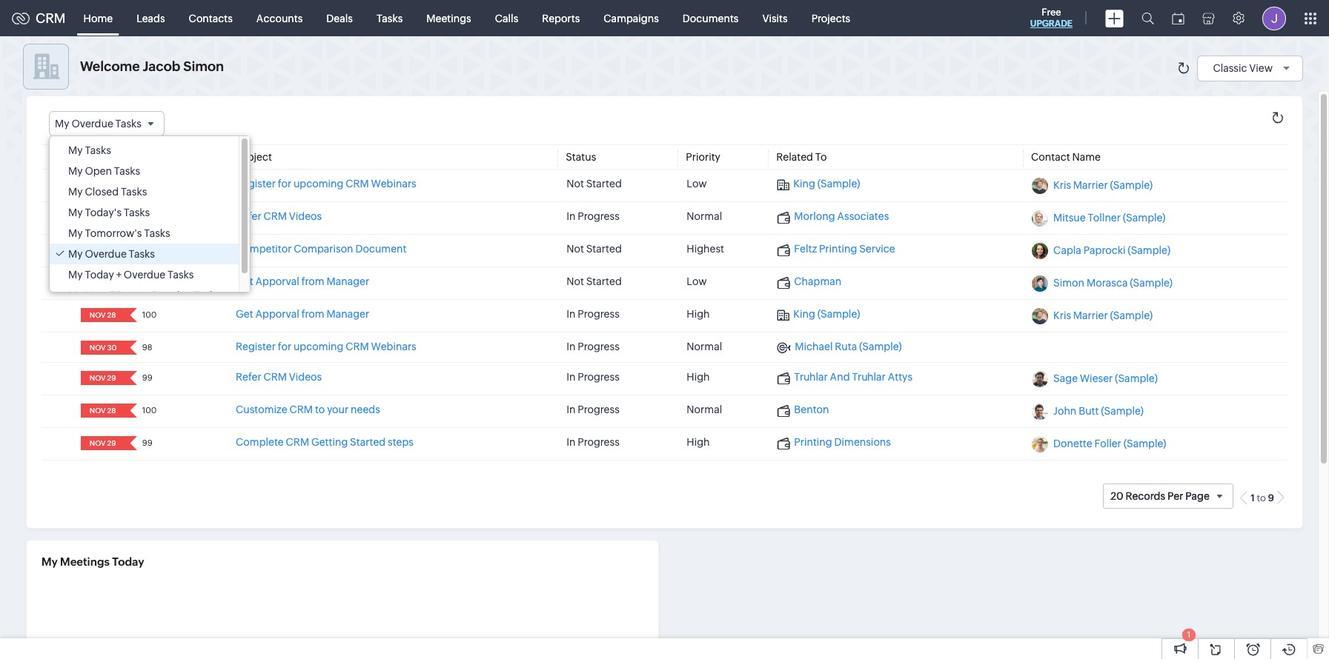 Task type: vqa. For each thing, say whether or not it's contained in the screenshot.
analytics LINK
no



Task type: describe. For each thing, give the bounding box(es) containing it.
4 in from the top
[[567, 372, 576, 383]]

101
[[142, 180, 154, 189]]

getting
[[311, 437, 348, 449]]

in progress for morlong
[[567, 211, 620, 223]]

in progress for michael
[[567, 341, 620, 353]]

contact name link
[[1031, 151, 1101, 163]]

crm left your
[[290, 404, 313, 416]]

meetings link
[[415, 0, 483, 36]]

overdue down tomorrow's
[[85, 249, 127, 260]]

jacob
[[143, 59, 180, 74]]

to
[[815, 151, 827, 163]]

visits
[[763, 12, 788, 24]]

projects
[[812, 12, 851, 24]]

mitsue
[[1054, 212, 1086, 224]]

from for not started
[[302, 276, 325, 288]]

contact name
[[1031, 151, 1101, 163]]

michael ruta (sample)
[[795, 341, 902, 353]]

tasks inside the my overdue tasks 'field'
[[115, 118, 142, 130]]

get for in progress
[[236, 309, 253, 320]]

donette foller (sample) link
[[1054, 438, 1167, 450]]

feltz printing service link
[[777, 243, 896, 257]]

king (sample) link for low
[[777, 178, 860, 191]]

priority
[[686, 151, 721, 163]]

tasks inside tasks 'link'
[[377, 12, 403, 24]]

related to
[[777, 151, 827, 163]]

progress for truhlar
[[578, 372, 620, 383]]

0 vertical spatial meetings
[[427, 12, 471, 24]]

upgrade
[[1031, 19, 1073, 29]]

not started for king
[[567, 178, 622, 190]]

truhlar and truhlar attys
[[794, 372, 913, 383]]

2 not from the top
[[567, 243, 584, 255]]

related
[[777, 151, 813, 163]]

high for king
[[687, 309, 710, 320]]

99 for truhlar
[[142, 374, 152, 383]]

(sample) down simon morasca (sample)
[[1110, 310, 1153, 322]]

related to link
[[777, 151, 827, 163]]

printing dimensions
[[794, 437, 891, 449]]

progress for printing
[[578, 437, 620, 449]]

get apporval from manager link for in progress
[[236, 309, 369, 320]]

accounts
[[256, 12, 303, 24]]

manager for not
[[327, 276, 369, 288]]

(sample) right 'ruta'
[[859, 341, 902, 353]]

normal for morlong
[[687, 211, 722, 223]]

king (sample) for low
[[794, 178, 860, 190]]

tree containing my tasks
[[50, 137, 250, 306]]

morlong associates link
[[777, 211, 889, 224]]

sage wieser (sample) link
[[1054, 373, 1158, 385]]

apporval for in
[[255, 309, 299, 320]]

(sample) up michael ruta (sample) link
[[818, 309, 860, 320]]

calls link
[[483, 0, 530, 36]]

for for not
[[278, 178, 291, 190]]

refer for normal
[[236, 211, 261, 223]]

mitsue tollner (sample)
[[1054, 212, 1166, 224]]

highest
[[687, 243, 724, 255]]

donette
[[1054, 438, 1093, 450]]

0 horizontal spatial +
[[116, 269, 122, 281]]

0 vertical spatial to
[[315, 404, 325, 416]]

crm link
[[12, 10, 66, 26]]

1 vertical spatial my overdue tasks
[[68, 249, 155, 260]]

next
[[85, 290, 107, 302]]

deals
[[327, 12, 353, 24]]

status link
[[566, 151, 596, 163]]

(sample) right the paprocki on the right top of page
[[1128, 245, 1171, 257]]

competitor comparison document
[[236, 243, 407, 255]]

classic view
[[1213, 62, 1273, 74]]

manager for in
[[327, 309, 369, 320]]

customize crm to your needs link
[[236, 404, 380, 416]]

102
[[142, 278, 156, 287]]

refer crm videos link for normal
[[236, 211, 322, 223]]

capla paprocki (sample) link
[[1054, 245, 1171, 257]]

crm left getting
[[286, 437, 309, 449]]

due date
[[80, 151, 124, 163]]

printing inside 'link'
[[794, 437, 832, 449]]

103
[[142, 246, 156, 254]]

benton
[[794, 404, 829, 416]]

1 horizontal spatial +
[[142, 290, 148, 302]]

register for upcoming crm webinars link for not started
[[236, 178, 417, 190]]

crm up document
[[346, 178, 369, 190]]

tasks link
[[365, 0, 415, 36]]

john
[[1054, 406, 1077, 418]]

michael
[[795, 341, 833, 353]]

webinars for in progress
[[371, 341, 417, 353]]

home link
[[72, 0, 125, 36]]

refer for high
[[236, 372, 261, 383]]

1 to 9
[[1251, 493, 1275, 504]]

(sample) up mitsue tollner (sample)
[[1110, 180, 1153, 191]]

kris for high
[[1054, 310, 1071, 322]]

view
[[1250, 62, 1273, 74]]

days
[[117, 290, 140, 302]]

projects link
[[800, 0, 863, 36]]

kris for low
[[1054, 180, 1071, 191]]

5 in progress from the top
[[567, 404, 620, 416]]

register for upcoming crm webinars link for in progress
[[236, 341, 417, 353]]

ruta
[[835, 341, 857, 353]]

capla paprocki (sample)
[[1054, 245, 1171, 257]]

subject link
[[235, 151, 272, 163]]

priority link
[[686, 151, 721, 163]]

register for not started
[[236, 178, 276, 190]]

in progress for truhlar
[[567, 372, 620, 383]]

low for king (sample)
[[687, 178, 707, 190]]

sage
[[1054, 373, 1078, 385]]

high for printing
[[687, 437, 710, 449]]

99 for printing
[[142, 439, 152, 448]]

search image
[[1142, 12, 1155, 24]]

1 vertical spatial to
[[1257, 493, 1266, 504]]

welcome
[[80, 59, 140, 74]]

accounts link
[[245, 0, 315, 36]]

truhlar and truhlar attys link
[[777, 372, 913, 385]]

98
[[142, 343, 152, 352]]

in progress for king
[[567, 309, 620, 320]]

overdue inside 'field'
[[71, 118, 113, 130]]

simon morasca (sample)
[[1054, 277, 1173, 289]]

not for manager
[[567, 276, 584, 288]]

simon morasca (sample) link
[[1054, 277, 1173, 289]]

benton link
[[777, 404, 829, 417]]

open
[[85, 165, 112, 177]]

get apporval from manager for in
[[236, 309, 369, 320]]

campaigns
[[604, 12, 659, 24]]

leads link
[[125, 0, 177, 36]]

low for chapman
[[687, 276, 707, 288]]

1 for 1 to 9
[[1251, 493, 1255, 504]]

morlong associates
[[794, 211, 889, 223]]

today's
[[85, 207, 122, 219]]



Task type: locate. For each thing, give the bounding box(es) containing it.
videos up competitor comparison document link
[[289, 211, 322, 223]]

100 down my next 7 days + overdue tasks
[[142, 311, 157, 320]]

competitor
[[236, 243, 292, 255]]

refer crm videos for high
[[236, 372, 322, 383]]

0 vertical spatial webinars
[[371, 178, 417, 190]]

(sample) right tollner
[[1123, 212, 1166, 224]]

100 for customize crm to your needs
[[142, 406, 157, 415]]

classic
[[1213, 62, 1248, 74]]

3 normal from the top
[[687, 404, 722, 416]]

create menu element
[[1097, 0, 1133, 36]]

1 not from the top
[[567, 178, 584, 190]]

dimensions
[[835, 437, 891, 449]]

0 vertical spatial 99
[[142, 213, 152, 222]]

chapman
[[794, 276, 842, 288]]

feltz
[[794, 243, 817, 255]]

competitor comparison document link
[[236, 243, 407, 255]]

manager
[[327, 276, 369, 288], [327, 309, 369, 320]]

0 vertical spatial king (sample) link
[[777, 178, 860, 191]]

status
[[566, 151, 596, 163]]

+ up days
[[116, 269, 122, 281]]

99 for morlong
[[142, 213, 152, 222]]

get apporval from manager link for not started
[[236, 276, 369, 288]]

My Overdue Tasks field
[[49, 111, 165, 137]]

0 vertical spatial today
[[85, 269, 114, 281]]

overdue up my tasks
[[71, 118, 113, 130]]

0 vertical spatial apporval
[[255, 276, 299, 288]]

refer crm videos
[[236, 211, 322, 223], [236, 372, 322, 383]]

upcoming up customize crm to your needs link
[[294, 341, 344, 353]]

None field
[[85, 178, 120, 192], [85, 211, 120, 225], [85, 243, 120, 257], [85, 276, 120, 290], [85, 309, 120, 323], [85, 341, 120, 355], [85, 372, 120, 386], [85, 404, 120, 418], [85, 437, 120, 451], [85, 178, 120, 192], [85, 211, 120, 225], [85, 243, 120, 257], [85, 276, 120, 290], [85, 309, 120, 323], [85, 341, 120, 355], [85, 372, 120, 386], [85, 404, 120, 418], [85, 437, 120, 451]]

1 kris from the top
[[1054, 180, 1071, 191]]

1 vertical spatial kris marrier (sample)
[[1054, 310, 1153, 322]]

3 high from the top
[[687, 437, 710, 449]]

refer crm videos up competitor
[[236, 211, 322, 223]]

1 horizontal spatial simon
[[1054, 277, 1085, 289]]

butt
[[1079, 406, 1099, 418]]

capla
[[1054, 245, 1082, 257]]

webinars
[[371, 178, 417, 190], [371, 341, 417, 353]]

1 vertical spatial king
[[794, 309, 816, 320]]

1 100 from the top
[[142, 311, 157, 320]]

my overdue tasks
[[55, 118, 142, 130], [68, 249, 155, 260]]

3 in progress from the top
[[567, 341, 620, 353]]

2 marrier from the top
[[1074, 310, 1108, 322]]

4 progress from the top
[[578, 372, 620, 383]]

wieser
[[1080, 373, 1113, 385]]

upcoming for not
[[294, 178, 344, 190]]

0 vertical spatial king (sample)
[[794, 178, 860, 190]]

attys
[[888, 372, 913, 383]]

associates
[[838, 211, 889, 223]]

1 for from the top
[[278, 178, 291, 190]]

0 vertical spatial refer crm videos link
[[236, 211, 322, 223]]

1 king (sample) link from the top
[[777, 178, 860, 191]]

1 vertical spatial refer
[[236, 372, 261, 383]]

reports link
[[530, 0, 592, 36]]

webinars up needs
[[371, 341, 417, 353]]

king down 'chapman' link
[[794, 309, 816, 320]]

2 refer from the top
[[236, 372, 261, 383]]

documents
[[683, 12, 739, 24]]

1 vertical spatial marrier
[[1074, 310, 1108, 322]]

1 progress from the top
[[578, 211, 620, 223]]

paprocki
[[1084, 245, 1126, 257]]

0 vertical spatial videos
[[289, 211, 322, 223]]

1 99 from the top
[[142, 213, 152, 222]]

1 low from the top
[[687, 178, 707, 190]]

0 vertical spatial refer crm videos
[[236, 211, 322, 223]]

printing
[[819, 243, 857, 255], [794, 437, 832, 449]]

leads
[[137, 12, 165, 24]]

2 truhlar from the left
[[852, 372, 886, 383]]

in for crm
[[567, 341, 576, 353]]

1 horizontal spatial truhlar
[[852, 372, 886, 383]]

profile element
[[1254, 0, 1295, 36]]

kris marrier (sample) link up tollner
[[1054, 180, 1153, 191]]

0 vertical spatial 100
[[142, 311, 157, 320]]

1 vertical spatial register for upcoming crm webinars
[[236, 341, 417, 353]]

kris marrier (sample) up tollner
[[1054, 180, 1153, 191]]

0 vertical spatial kris marrier (sample)
[[1054, 180, 1153, 191]]

king (sample) link down to at the right of page
[[777, 178, 860, 191]]

(sample) right butt
[[1101, 406, 1144, 418]]

2 get apporval from manager from the top
[[236, 309, 369, 320]]

free
[[1042, 7, 1061, 18]]

1 marrier from the top
[[1074, 180, 1108, 191]]

kris marrier (sample) for low
[[1054, 180, 1153, 191]]

webinars up document
[[371, 178, 417, 190]]

due
[[80, 151, 99, 163]]

customize crm to your needs
[[236, 404, 380, 416]]

1 vertical spatial not
[[567, 243, 584, 255]]

3 not started from the top
[[567, 276, 622, 288]]

0 vertical spatial +
[[116, 269, 122, 281]]

0 vertical spatial not started
[[567, 178, 622, 190]]

1 vertical spatial normal
[[687, 341, 722, 353]]

0 vertical spatial normal
[[687, 211, 722, 223]]

complete crm getting started steps link
[[236, 437, 414, 449]]

crm up competitor
[[264, 211, 287, 223]]

register for in progress
[[236, 341, 276, 353]]

register for upcoming crm webinars link
[[236, 178, 417, 190], [236, 341, 417, 353]]

6 in from the top
[[567, 437, 576, 449]]

kris marrier (sample) link for high
[[1054, 310, 1153, 322]]

get apporval from manager
[[236, 276, 369, 288], [236, 309, 369, 320]]

1 not started from the top
[[567, 178, 622, 190]]

0 vertical spatial high
[[687, 309, 710, 320]]

upcoming for in
[[294, 341, 344, 353]]

free upgrade
[[1031, 7, 1073, 29]]

my tomorrow's tasks
[[68, 228, 170, 240]]

classic view link
[[1213, 62, 1295, 74]]

0 vertical spatial upcoming
[[294, 178, 344, 190]]

0 vertical spatial from
[[302, 276, 325, 288]]

register for upcoming crm webinars
[[236, 178, 417, 190], [236, 341, 417, 353]]

1 truhlar from the left
[[794, 372, 828, 383]]

2 normal from the top
[[687, 341, 722, 353]]

contacts
[[189, 12, 233, 24]]

truhlar right and in the bottom of the page
[[852, 372, 886, 383]]

register down subject
[[236, 178, 276, 190]]

logo image
[[12, 12, 30, 24]]

crm up needs
[[346, 341, 369, 353]]

apporval
[[255, 276, 299, 288], [255, 309, 299, 320]]

john butt (sample)
[[1054, 406, 1144, 418]]

2 vertical spatial not
[[567, 276, 584, 288]]

(sample) right 'foller' at the right bottom of page
[[1124, 438, 1167, 450]]

1 upcoming from the top
[[294, 178, 344, 190]]

chapman link
[[777, 276, 842, 289]]

2 register for upcoming crm webinars from the top
[[236, 341, 417, 353]]

2 vertical spatial 99
[[142, 439, 152, 448]]

1 vertical spatial not started
[[567, 243, 622, 255]]

2 progress from the top
[[578, 309, 620, 320]]

1 vertical spatial upcoming
[[294, 341, 344, 353]]

2 king (sample) from the top
[[794, 309, 860, 320]]

1 vertical spatial kris
[[1054, 310, 1071, 322]]

crm up customize
[[264, 372, 287, 383]]

search element
[[1133, 0, 1163, 36]]

tree
[[50, 137, 250, 306]]

upcoming up competitor comparison document link
[[294, 178, 344, 190]]

1 get apporval from manager from the top
[[236, 276, 369, 288]]

refer crm videos link for high
[[236, 372, 322, 383]]

started for king (sample)
[[586, 178, 622, 190]]

sage wieser (sample)
[[1054, 373, 1158, 385]]

high
[[687, 309, 710, 320], [687, 372, 710, 383], [687, 437, 710, 449]]

5 in from the top
[[567, 404, 576, 416]]

2 get from the top
[[236, 309, 253, 320]]

king (sample) link up michael
[[777, 309, 860, 321]]

king down related to
[[794, 178, 816, 190]]

needs
[[351, 404, 380, 416]]

0 vertical spatial marrier
[[1074, 180, 1108, 191]]

printing down morlong associates link
[[819, 243, 857, 255]]

0 horizontal spatial to
[[315, 404, 325, 416]]

foller
[[1095, 438, 1122, 450]]

1 from from the top
[[302, 276, 325, 288]]

1 high from the top
[[687, 309, 710, 320]]

progress
[[578, 211, 620, 223], [578, 309, 620, 320], [578, 341, 620, 353], [578, 372, 620, 383], [578, 404, 620, 416], [578, 437, 620, 449]]

not started for feltz
[[567, 243, 622, 255]]

my inside 'field'
[[55, 118, 69, 130]]

1 vertical spatial +
[[142, 290, 148, 302]]

2 kris marrier (sample) from the top
[[1054, 310, 1153, 322]]

1 vertical spatial get apporval from manager link
[[236, 309, 369, 320]]

0 vertical spatial not
[[567, 178, 584, 190]]

2 kris marrier (sample) link from the top
[[1054, 310, 1153, 322]]

donette foller (sample)
[[1054, 438, 1167, 450]]

1 vertical spatial 1
[[1188, 631, 1191, 640]]

refer up customize
[[236, 372, 261, 383]]

1 refer from the top
[[236, 211, 261, 223]]

register
[[236, 178, 276, 190], [236, 341, 276, 353]]

2 upcoming from the top
[[294, 341, 344, 353]]

1 get from the top
[[236, 276, 253, 288]]

0 horizontal spatial truhlar
[[794, 372, 828, 383]]

1 vertical spatial high
[[687, 372, 710, 383]]

register for upcoming crm webinars for not
[[236, 178, 417, 190]]

due date link
[[80, 151, 124, 163]]

marrier for low
[[1074, 180, 1108, 191]]

apporval for not
[[255, 276, 299, 288]]

steps
[[388, 437, 414, 449]]

contacts link
[[177, 0, 245, 36]]

+
[[116, 269, 122, 281], [142, 290, 148, 302]]

high for truhlar
[[687, 372, 710, 383]]

1 vertical spatial kris marrier (sample) link
[[1054, 310, 1153, 322]]

my next 7 days + overdue tasks
[[68, 290, 220, 302]]

complete crm getting started steps
[[236, 437, 414, 449]]

1 vertical spatial register
[[236, 341, 276, 353]]

register for upcoming crm webinars up your
[[236, 341, 417, 353]]

1 apporval from the top
[[255, 276, 299, 288]]

started for feltz printing service
[[586, 243, 622, 255]]

100 for get apporval from manager
[[142, 311, 157, 320]]

king (sample) link for high
[[777, 309, 860, 321]]

0 vertical spatial register
[[236, 178, 276, 190]]

1 get apporval from manager link from the top
[[236, 276, 369, 288]]

1 vertical spatial king (sample) link
[[777, 309, 860, 321]]

1 king from the top
[[794, 178, 816, 190]]

morasca
[[1087, 277, 1128, 289]]

0 vertical spatial get apporval from manager link
[[236, 276, 369, 288]]

1 for 1
[[1188, 631, 1191, 640]]

kris marrier (sample) link for low
[[1054, 180, 1153, 191]]

low down highest
[[687, 276, 707, 288]]

1 vertical spatial today
[[112, 556, 144, 569]]

0 vertical spatial register for upcoming crm webinars link
[[236, 178, 417, 190]]

1 vertical spatial printing
[[794, 437, 832, 449]]

king for low
[[794, 178, 816, 190]]

normal
[[687, 211, 722, 223], [687, 341, 722, 353], [687, 404, 722, 416]]

2 high from the top
[[687, 372, 710, 383]]

meetings
[[427, 12, 471, 24], [60, 556, 110, 569]]

crm
[[36, 10, 66, 26], [346, 178, 369, 190], [264, 211, 287, 223], [346, 341, 369, 353], [264, 372, 287, 383], [290, 404, 313, 416], [286, 437, 309, 449]]

in for started
[[567, 437, 576, 449]]

truhlar left and in the bottom of the page
[[794, 372, 828, 383]]

kris marrier (sample) down "morasca" on the right top of page
[[1054, 310, 1153, 322]]

+ down 102
[[142, 290, 148, 302]]

king (sample) down to at the right of page
[[794, 178, 860, 190]]

king (sample) down chapman
[[794, 309, 860, 320]]

simon down capla
[[1054, 277, 1085, 289]]

3 99 from the top
[[142, 439, 152, 448]]

mitsue tollner (sample) link
[[1054, 212, 1166, 224]]

printing down benton
[[794, 437, 832, 449]]

1 vertical spatial get
[[236, 309, 253, 320]]

normal for michael
[[687, 341, 722, 353]]

1 in from the top
[[567, 211, 576, 223]]

1 refer crm videos from the top
[[236, 211, 322, 223]]

refer crm videos up customize
[[236, 372, 322, 383]]

2 king (sample) link from the top
[[777, 309, 860, 321]]

king for high
[[794, 309, 816, 320]]

6 progress from the top
[[578, 437, 620, 449]]

2 vertical spatial high
[[687, 437, 710, 449]]

for up competitor
[[278, 178, 291, 190]]

my overdue tasks inside 'field'
[[55, 118, 142, 130]]

started for chapman
[[586, 276, 622, 288]]

low down 'priority'
[[687, 178, 707, 190]]

2 videos from the top
[[289, 372, 322, 383]]

1 kris marrier (sample) from the top
[[1054, 180, 1153, 191]]

1 register from the top
[[236, 178, 276, 190]]

2 99 from the top
[[142, 374, 152, 383]]

my closed tasks
[[68, 186, 147, 198]]

1 vertical spatial register for upcoming crm webinars link
[[236, 341, 417, 353]]

calls
[[495, 12, 519, 24]]

1 vertical spatial get apporval from manager
[[236, 309, 369, 320]]

2 100 from the top
[[142, 406, 157, 415]]

visits link
[[751, 0, 800, 36]]

1 vertical spatial king (sample)
[[794, 309, 860, 320]]

complete
[[236, 437, 284, 449]]

2 not started from the top
[[567, 243, 622, 255]]

register up customize
[[236, 341, 276, 353]]

3 not from the top
[[567, 276, 584, 288]]

in for manager
[[567, 309, 576, 320]]

0 vertical spatial king
[[794, 178, 816, 190]]

0 vertical spatial kris marrier (sample) link
[[1054, 180, 1153, 191]]

3 progress from the top
[[578, 341, 620, 353]]

2 king from the top
[[794, 309, 816, 320]]

progress for michael
[[578, 341, 620, 353]]

1 vertical spatial manager
[[327, 309, 369, 320]]

in progress for printing
[[567, 437, 620, 449]]

6 in progress from the top
[[567, 437, 620, 449]]

refer crm videos link up competitor
[[236, 211, 322, 223]]

for
[[278, 178, 291, 190], [278, 341, 291, 353]]

2 vertical spatial not started
[[567, 276, 622, 288]]

webinars for not started
[[371, 178, 417, 190]]

low
[[687, 178, 707, 190], [687, 276, 707, 288]]

create menu image
[[1106, 9, 1124, 27]]

my today's tasks
[[68, 207, 150, 219]]

2 in progress from the top
[[567, 309, 620, 320]]

0 vertical spatial refer
[[236, 211, 261, 223]]

refer crm videos link up customize
[[236, 372, 322, 383]]

register for upcoming crm webinars link up your
[[236, 341, 417, 353]]

document
[[355, 243, 407, 255]]

2 kris from the top
[[1054, 310, 1071, 322]]

0 vertical spatial get apporval from manager
[[236, 276, 369, 288]]

john butt (sample) link
[[1054, 406, 1144, 418]]

king (sample)
[[794, 178, 860, 190], [794, 309, 860, 320]]

1 horizontal spatial to
[[1257, 493, 1266, 504]]

(sample) right "morasca" on the right top of page
[[1130, 277, 1173, 289]]

0 vertical spatial register for upcoming crm webinars
[[236, 178, 417, 190]]

0 vertical spatial kris
[[1054, 180, 1071, 191]]

1 manager from the top
[[327, 276, 369, 288]]

3 in from the top
[[567, 341, 576, 353]]

my overdue tasks up my tasks
[[55, 118, 142, 130]]

1 vertical spatial for
[[278, 341, 291, 353]]

1 vertical spatial refer crm videos link
[[236, 372, 322, 383]]

2 from from the top
[[302, 309, 325, 320]]

1 in progress from the top
[[567, 211, 620, 223]]

for up customize
[[278, 341, 291, 353]]

2 for from the top
[[278, 341, 291, 353]]

to left 9
[[1257, 493, 1266, 504]]

1 horizontal spatial meetings
[[427, 12, 471, 24]]

1 videos from the top
[[289, 211, 322, 223]]

contact
[[1031, 151, 1070, 163]]

0 vertical spatial low
[[687, 178, 707, 190]]

1 vertical spatial from
[[302, 309, 325, 320]]

1 webinars from the top
[[371, 178, 417, 190]]

marrier down "morasca" on the right top of page
[[1074, 310, 1108, 322]]

1 kris marrier (sample) link from the top
[[1054, 180, 1153, 191]]

2 vertical spatial normal
[[687, 404, 722, 416]]

2 in from the top
[[567, 309, 576, 320]]

from for in progress
[[302, 309, 325, 320]]

crm right logo
[[36, 10, 66, 26]]

my meetings today
[[42, 556, 144, 569]]

to
[[315, 404, 325, 416], [1257, 493, 1266, 504]]

5 progress from the top
[[578, 404, 620, 416]]

get apporval from manager for not
[[236, 276, 369, 288]]

closed
[[85, 186, 119, 198]]

0 horizontal spatial 1
[[1188, 631, 1191, 640]]

campaigns link
[[592, 0, 671, 36]]

1 horizontal spatial 1
[[1251, 493, 1255, 504]]

1 normal from the top
[[687, 211, 722, 223]]

tollner
[[1088, 212, 1121, 224]]

1 register for upcoming crm webinars from the top
[[236, 178, 417, 190]]

2 register for upcoming crm webinars link from the top
[[236, 341, 417, 353]]

deals link
[[315, 0, 365, 36]]

my overdue tasks down tomorrow's
[[68, 249, 155, 260]]

customize
[[236, 404, 287, 416]]

marrier
[[1074, 180, 1108, 191], [1074, 310, 1108, 322]]

refer up competitor
[[236, 211, 261, 223]]

overdue down 102
[[150, 290, 192, 302]]

tasks
[[377, 12, 403, 24], [115, 118, 142, 130], [85, 145, 111, 157], [114, 165, 140, 177], [121, 186, 147, 198], [124, 207, 150, 219], [144, 228, 170, 240], [129, 249, 155, 260], [168, 269, 194, 281], [194, 290, 220, 302]]

(sample) down to at the right of page
[[818, 178, 860, 190]]

kris marrier (sample) for high
[[1054, 310, 1153, 322]]

0 vertical spatial printing
[[819, 243, 857, 255]]

2 apporval from the top
[[255, 309, 299, 320]]

0 horizontal spatial meetings
[[60, 556, 110, 569]]

progress for king
[[578, 309, 620, 320]]

kris down simon morasca (sample)
[[1054, 310, 1071, 322]]

home
[[83, 12, 113, 24]]

from
[[302, 276, 325, 288], [302, 309, 325, 320]]

4 in progress from the top
[[567, 372, 620, 383]]

and
[[830, 372, 850, 383]]

1 refer crm videos link from the top
[[236, 211, 322, 223]]

calendar image
[[1172, 12, 1185, 24]]

videos up customize crm to your needs link
[[289, 372, 322, 383]]

0 vertical spatial manager
[[327, 276, 369, 288]]

1 vertical spatial 99
[[142, 374, 152, 383]]

1 vertical spatial refer crm videos
[[236, 372, 322, 383]]

0 horizontal spatial simon
[[183, 59, 224, 74]]

(sample) right wieser
[[1115, 373, 1158, 385]]

1 king (sample) from the top
[[794, 178, 860, 190]]

service
[[860, 243, 896, 255]]

printing dimensions link
[[777, 437, 891, 450]]

not for crm
[[567, 178, 584, 190]]

0 vertical spatial for
[[278, 178, 291, 190]]

2 low from the top
[[687, 276, 707, 288]]

kris marrier (sample) link down "morasca" on the right top of page
[[1054, 310, 1153, 322]]

1 vertical spatial meetings
[[60, 556, 110, 569]]

videos for high
[[289, 372, 322, 383]]

my
[[55, 118, 69, 130], [68, 145, 83, 157], [68, 165, 83, 177], [68, 186, 83, 198], [68, 207, 83, 219], [68, 228, 83, 240], [68, 249, 83, 260], [68, 269, 83, 281], [68, 290, 83, 302], [42, 556, 58, 569]]

get for not started
[[236, 276, 253, 288]]

100 down 98
[[142, 406, 157, 415]]

1 vertical spatial simon
[[1054, 277, 1085, 289]]

0 vertical spatial simon
[[183, 59, 224, 74]]

register for upcoming crm webinars for in
[[236, 341, 417, 353]]

1 vertical spatial apporval
[[255, 309, 299, 320]]

1 vertical spatial low
[[687, 276, 707, 288]]

king (sample) for high
[[794, 309, 860, 320]]

1 register for upcoming crm webinars link from the top
[[236, 178, 417, 190]]

in for your
[[567, 404, 576, 416]]

simon right jacob
[[183, 59, 224, 74]]

videos for normal
[[289, 211, 322, 223]]

0 vertical spatial my overdue tasks
[[55, 118, 142, 130]]

0 vertical spatial get
[[236, 276, 253, 288]]

1 vertical spatial videos
[[289, 372, 322, 383]]

2 webinars from the top
[[371, 341, 417, 353]]

tomorrow's
[[85, 228, 142, 240]]

marrier down name
[[1074, 180, 1108, 191]]

progress for morlong
[[578, 211, 620, 223]]

1 vertical spatial webinars
[[371, 341, 417, 353]]

register for upcoming crm webinars link up the 'comparison'
[[236, 178, 417, 190]]

0 vertical spatial 1
[[1251, 493, 1255, 504]]

refer crm videos for normal
[[236, 211, 322, 223]]

your
[[327, 404, 349, 416]]

profile image
[[1263, 6, 1287, 30]]

reports
[[542, 12, 580, 24]]

to left your
[[315, 404, 325, 416]]

marrier for high
[[1074, 310, 1108, 322]]

2 register from the top
[[236, 341, 276, 353]]

2 manager from the top
[[327, 309, 369, 320]]

2 refer crm videos link from the top
[[236, 372, 322, 383]]

morlong
[[794, 211, 835, 223]]

2 refer crm videos from the top
[[236, 372, 322, 383]]

2 get apporval from manager link from the top
[[236, 309, 369, 320]]

register for upcoming crm webinars up the 'comparison'
[[236, 178, 417, 190]]

for for in
[[278, 341, 291, 353]]

1 vertical spatial 100
[[142, 406, 157, 415]]

overdue up my next 7 days + overdue tasks
[[124, 269, 166, 281]]

kris down contact name
[[1054, 180, 1071, 191]]



